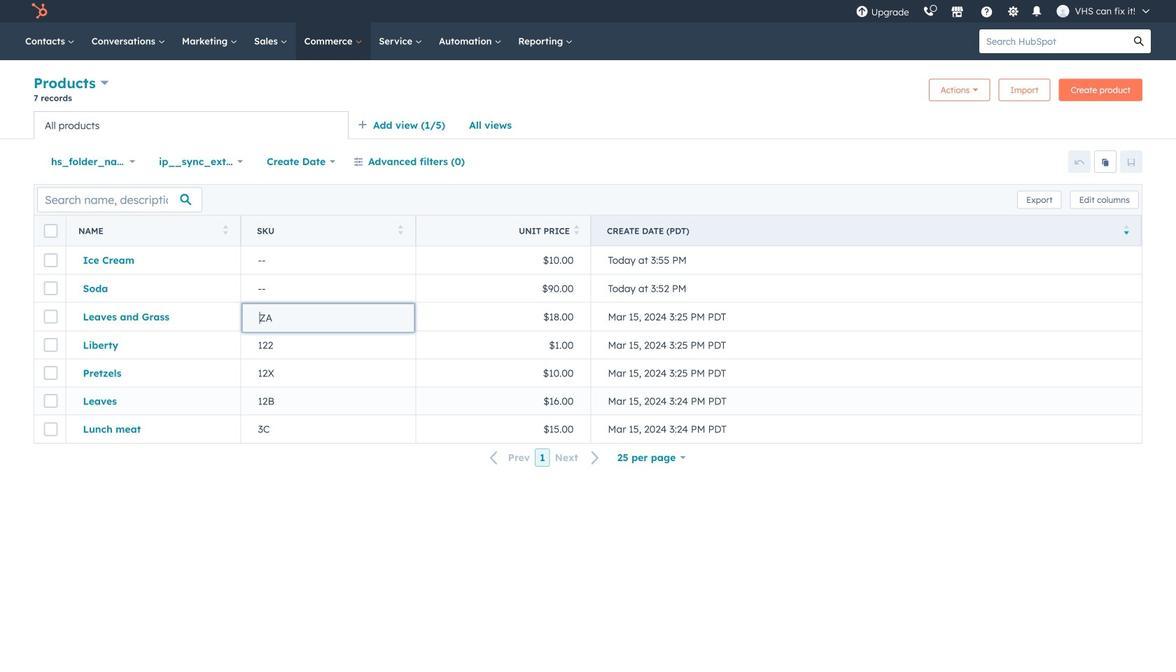 Task type: locate. For each thing, give the bounding box(es) containing it.
Search HubSpot search field
[[980, 29, 1127, 53]]

1 horizontal spatial press to sort. element
[[398, 225, 403, 237]]

press to sort. element
[[223, 225, 228, 237], [398, 225, 403, 237], [574, 225, 580, 237]]

2 horizontal spatial press to sort. element
[[574, 225, 580, 237]]

banner
[[34, 73, 1143, 111]]

1 press to sort. element from the left
[[223, 225, 228, 237]]

press to sort. image
[[223, 225, 228, 235], [574, 225, 580, 235]]

0 horizontal spatial press to sort. element
[[223, 225, 228, 237]]

1 horizontal spatial press to sort. image
[[574, 225, 580, 235]]

-- text field
[[259, 311, 365, 326]]

Search name, description, or SKU search field
[[37, 187, 202, 212]]

2 press to sort. image from the left
[[574, 225, 580, 235]]

3 press to sort. element from the left
[[574, 225, 580, 237]]

0 horizontal spatial press to sort. image
[[223, 225, 228, 235]]

menu
[[849, 0, 1159, 22]]

pagination navigation
[[482, 449, 608, 467]]

marketplaces image
[[951, 6, 964, 19]]



Task type: describe. For each thing, give the bounding box(es) containing it.
terry turtle image
[[1057, 5, 1070, 18]]

1 press to sort. image from the left
[[223, 225, 228, 235]]

press to sort. image
[[398, 225, 403, 235]]

descending sort. press to sort ascending. image
[[1124, 225, 1129, 235]]

descending sort. press to sort ascending. element
[[1124, 225, 1129, 237]]

2 press to sort. element from the left
[[398, 225, 403, 237]]



Task type: vqa. For each thing, say whether or not it's contained in the screenshot.
Press to sort. element to the right
yes



